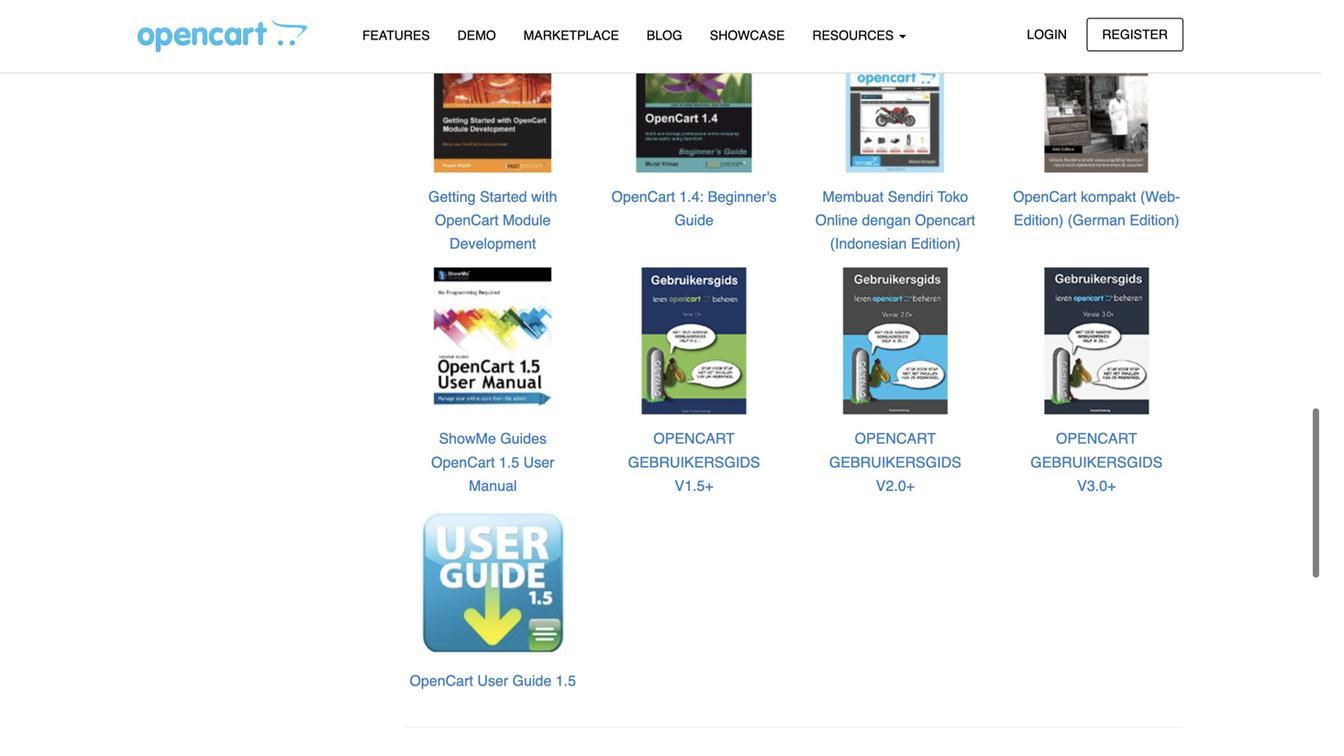 Task type: vqa. For each thing, say whether or not it's contained in the screenshot.
Register
yes



Task type: describe. For each thing, give the bounding box(es) containing it.
features link
[[349, 19, 444, 52]]

(indonesian
[[830, 235, 907, 252]]

blog link
[[633, 19, 696, 52]]

opencart inside showme guides opencart 1.5 user manual
[[431, 454, 495, 471]]

getting started with opencart module development image
[[419, 25, 567, 173]]

with
[[531, 188, 558, 205]]

kompakt
[[1081, 188, 1137, 205]]

guide inside opencart 1.4: beginner's guide
[[675, 212, 714, 229]]

register
[[1103, 27, 1168, 42]]

login
[[1027, 27, 1067, 42]]

membuat
[[823, 188, 884, 205]]

resources link
[[799, 19, 921, 52]]

1 horizontal spatial edition)
[[1014, 212, 1064, 229]]

showme guides opencart 1.5 user manual link
[[431, 430, 555, 494]]

opencart gebruikersgids v1.5+ image
[[620, 267, 769, 416]]

gebruikersgids for v1.5+
[[628, 454, 761, 471]]

module
[[503, 212, 551, 229]]

opencart for v3.0+
[[1056, 430, 1138, 447]]

opencart kompakt (web- edition) (german edition) link
[[1014, 188, 1181, 229]]

marketplace
[[524, 28, 619, 43]]

(web-
[[1141, 188, 1181, 205]]

1 vertical spatial user
[[478, 672, 509, 689]]

getting started with opencart module development
[[429, 188, 558, 252]]

opencart kompakt (web- edition) (german edition)
[[1014, 188, 1181, 229]]

opencart user guide 1.5 link
[[410, 672, 576, 689]]

membuat sendiri toko online dengan opencart (indonesian edition) image
[[821, 25, 970, 173]]

opencart 1.4: beginner's guide image
[[620, 25, 769, 173]]

showcase
[[710, 28, 785, 43]]

opencart for 1.4:
[[612, 188, 675, 205]]

opencart for v1.5+
[[654, 430, 735, 447]]

getting
[[429, 188, 476, 205]]

1.4:
[[680, 188, 704, 205]]

getting started with opencart module development link
[[429, 188, 558, 252]]

opencart gebruikersgids v1.5+ link
[[628, 430, 761, 494]]

2 horizontal spatial edition)
[[1130, 212, 1180, 229]]



Task type: locate. For each thing, give the bounding box(es) containing it.
showcase link
[[696, 19, 799, 52]]

0 horizontal spatial gebruikersgids
[[628, 454, 761, 471]]

toko
[[938, 188, 969, 205]]

opencart for kompakt
[[1014, 188, 1077, 205]]

user
[[524, 454, 555, 471], [478, 672, 509, 689]]

1 vertical spatial 1.5
[[556, 672, 576, 689]]

opencart gebruikersgids v2.0+ link
[[830, 430, 962, 494]]

v3.0+
[[1078, 477, 1117, 494]]

1 opencart from the left
[[654, 430, 735, 447]]

opencart user guide 1.5 image
[[419, 509, 567, 658]]

opencart gebruikersgids v1.5+
[[628, 430, 761, 494]]

0 vertical spatial 1.5
[[499, 454, 520, 471]]

gebruikersgids
[[628, 454, 761, 471], [830, 454, 962, 471], [1031, 454, 1163, 471]]

opencart user guide 1.5
[[410, 672, 576, 689]]

marketplace link
[[510, 19, 633, 52]]

v1.5+
[[675, 477, 714, 494]]

2 opencart from the left
[[855, 430, 936, 447]]

sendiri
[[888, 188, 934, 205]]

login link
[[1012, 18, 1083, 51]]

demo link
[[444, 19, 510, 52]]

0 horizontal spatial edition)
[[911, 235, 961, 252]]

membuat sendiri toko online dengan opencart (indonesian edition)
[[816, 188, 976, 252]]

opencart gebruikersgids v3.0+
[[1031, 430, 1163, 494]]

1.5 for opencart
[[499, 454, 520, 471]]

0 horizontal spatial opencart
[[654, 430, 735, 447]]

manual
[[469, 477, 517, 494]]

v2.0+
[[876, 477, 915, 494]]

3 opencart from the left
[[1056, 430, 1138, 447]]

demo
[[458, 28, 496, 43]]

gebruikersgids up v2.0+ at the right bottom of the page
[[830, 454, 962, 471]]

0 horizontal spatial user
[[478, 672, 509, 689]]

development
[[450, 235, 536, 252]]

gebruikersgids up v3.0+
[[1031, 454, 1163, 471]]

opencart gebruikersgids v2.0+
[[830, 430, 962, 494]]

opencart kompakt (web-edition) (german edition) image
[[1023, 25, 1171, 173]]

0 horizontal spatial guide
[[513, 672, 552, 689]]

1 horizontal spatial guide
[[675, 212, 714, 229]]

2 gebruikersgids from the left
[[830, 454, 962, 471]]

register link
[[1087, 18, 1184, 51]]

opencart gebruikersgids v3.0+ image
[[1023, 267, 1171, 416]]

edition) left (german
[[1014, 212, 1064, 229]]

showme guides opencart 1.5 user manual
[[431, 430, 555, 494]]

0 vertical spatial guide
[[675, 212, 714, 229]]

guides
[[500, 430, 547, 447]]

edition) down (web-
[[1130, 212, 1180, 229]]

opencart inside getting started with opencart module development
[[435, 212, 499, 229]]

opencart inside opencart 1.4: beginner's guide
[[612, 188, 675, 205]]

showme
[[439, 430, 496, 447]]

blog
[[647, 28, 683, 43]]

opencart gebruikersgids v2.0+ image
[[821, 267, 970, 416]]

membuat sendiri toko online dengan opencart (indonesian edition) link
[[816, 188, 976, 252]]

1.5
[[499, 454, 520, 471], [556, 672, 576, 689]]

1 vertical spatial guide
[[513, 672, 552, 689]]

1 horizontal spatial 1.5
[[556, 672, 576, 689]]

guide
[[675, 212, 714, 229], [513, 672, 552, 689]]

gebruikersgids up v1.5+
[[628, 454, 761, 471]]

edition) inside 'membuat sendiri toko online dengan opencart (indonesian edition)'
[[911, 235, 961, 252]]

opencart for v2.0+
[[855, 430, 936, 447]]

resources
[[813, 28, 898, 43]]

opencart 1.4: beginner's guide link
[[612, 188, 777, 229]]

opencart
[[612, 188, 675, 205], [1014, 188, 1077, 205], [435, 212, 499, 229], [431, 454, 495, 471], [410, 672, 473, 689]]

3 gebruikersgids from the left
[[1031, 454, 1163, 471]]

1 gebruikersgids from the left
[[628, 454, 761, 471]]

opencart up v3.0+
[[1056, 430, 1138, 447]]

opencart inside opencart kompakt (web- edition) (german edition)
[[1014, 188, 1077, 205]]

2 horizontal spatial gebruikersgids
[[1031, 454, 1163, 471]]

gebruikersgids for v3.0+
[[1031, 454, 1163, 471]]

1 horizontal spatial opencart
[[855, 430, 936, 447]]

user inside showme guides opencart 1.5 user manual
[[524, 454, 555, 471]]

edition)
[[1014, 212, 1064, 229], [1130, 212, 1180, 229], [911, 235, 961, 252]]

opencart - open source shopping cart solution image
[[138, 19, 307, 52]]

(german
[[1068, 212, 1126, 229]]

opencart for user
[[410, 672, 473, 689]]

beginner's
[[708, 188, 777, 205]]

opencart inside opencart gebruikersgids v1.5+
[[654, 430, 735, 447]]

dengan
[[862, 212, 911, 229]]

features
[[363, 28, 430, 43]]

showme guides opencart 1.5 user manual image
[[419, 267, 567, 416]]

2 horizontal spatial opencart
[[1056, 430, 1138, 447]]

0 horizontal spatial 1.5
[[499, 454, 520, 471]]

opencart up v1.5+
[[654, 430, 735, 447]]

opencart 1.4: beginner's guide
[[612, 188, 777, 229]]

edition) down opencart
[[911, 235, 961, 252]]

opencart
[[654, 430, 735, 447], [855, 430, 936, 447], [1056, 430, 1138, 447]]

opencart inside opencart gebruikersgids v3.0+
[[1056, 430, 1138, 447]]

online
[[816, 212, 858, 229]]

1.5 for guide
[[556, 672, 576, 689]]

started
[[480, 188, 527, 205]]

opencart
[[915, 212, 976, 229]]

opencart inside opencart gebruikersgids v2.0+
[[855, 430, 936, 447]]

opencart gebruikersgids v3.0+ link
[[1031, 430, 1163, 494]]

0 vertical spatial user
[[524, 454, 555, 471]]

opencart up v2.0+ at the right bottom of the page
[[855, 430, 936, 447]]

1.5 inside showme guides opencart 1.5 user manual
[[499, 454, 520, 471]]

gebruikersgids for v2.0+
[[830, 454, 962, 471]]

1 horizontal spatial gebruikersgids
[[830, 454, 962, 471]]

1 horizontal spatial user
[[524, 454, 555, 471]]



